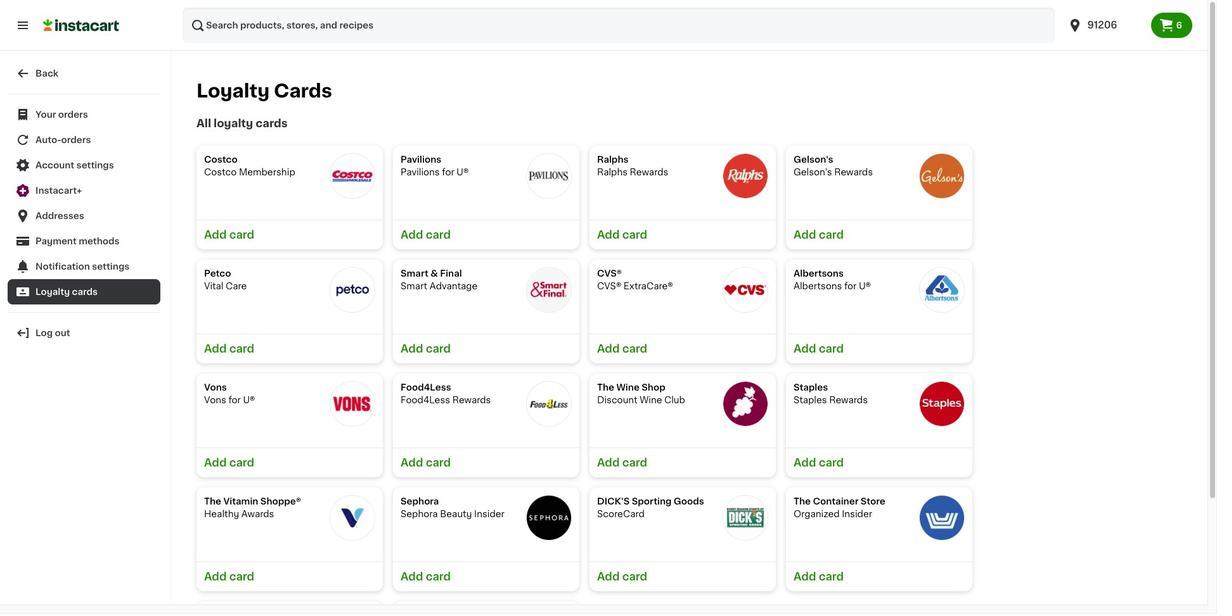 Task type: vqa. For each thing, say whether or not it's contained in the screenshot.
Add Card corresponding to Staples Rewards
yes



Task type: describe. For each thing, give the bounding box(es) containing it.
rewards for staples staples rewards
[[829, 396, 868, 405]]

add card button for dick's sporting goods scorecard
[[590, 562, 776, 592]]

card for wine
[[622, 458, 647, 468]]

staples staples rewards
[[794, 384, 868, 405]]

6 button
[[1151, 13, 1192, 38]]

settings for notification settings
[[92, 262, 130, 271]]

the for the container store organized insider
[[794, 498, 811, 507]]

91206 button
[[1067, 8, 1143, 43]]

1 costco from the top
[[204, 155, 238, 164]]

auto-orders
[[36, 136, 91, 145]]

add card for albertsons for u®
[[794, 344, 844, 354]]

add for staples staples rewards
[[794, 458, 816, 468]]

club
[[664, 396, 685, 405]]

card for pavilions
[[426, 230, 451, 240]]

methods
[[79, 237, 120, 246]]

add for vons vons for u®
[[204, 458, 227, 468]]

scorecard
[[597, 510, 645, 519]]

the container store organized insider
[[794, 498, 886, 519]]

loyalty cards link
[[8, 280, 160, 305]]

notification settings link
[[8, 254, 160, 280]]

notification settings
[[36, 262, 130, 271]]

loyalty
[[214, 119, 253, 129]]

add card for sephora beauty insider
[[401, 572, 451, 583]]

loyalty for loyalty cards
[[197, 82, 270, 100]]

log out
[[36, 329, 70, 338]]

instacart+ link
[[8, 178, 160, 204]]

1 vons from the top
[[204, 384, 227, 392]]

the for the wine shop discount wine club
[[597, 384, 614, 392]]

sephora sephora beauty insider
[[401, 498, 505, 519]]

1 gelson's from the top
[[794, 155, 833, 164]]

2 albertsons from the top
[[794, 282, 842, 291]]

dick's sporting goods scorecard
[[597, 498, 704, 519]]

the for the vitamin shoppe® healthy awards
[[204, 498, 221, 507]]

1 sephora from the top
[[401, 498, 439, 507]]

orders for auto-orders
[[61, 136, 91, 145]]

account settings link
[[8, 153, 160, 178]]

0 horizontal spatial wine
[[617, 384, 640, 392]]

the wine shop image
[[723, 382, 768, 427]]

u® for vons vons for u®
[[243, 396, 255, 405]]

settings for account settings
[[76, 161, 114, 170]]

food4less image
[[526, 382, 572, 427]]

rewards for ralphs ralphs rewards
[[630, 168, 668, 177]]

1 horizontal spatial wine
[[640, 396, 662, 405]]

rewards for gelson's gelson's rewards
[[834, 168, 873, 177]]

account
[[36, 161, 74, 170]]

shop
[[642, 384, 665, 392]]

loyalty cards
[[197, 82, 332, 100]]

orders for your orders
[[58, 110, 88, 119]]

gelson's image
[[919, 153, 965, 199]]

albertsons image
[[919, 268, 965, 313]]

instacart logo image
[[43, 18, 119, 33]]

1 pavilions from the top
[[401, 155, 441, 164]]

1 horizontal spatial cards
[[256, 119, 288, 129]]

card for costco
[[229, 230, 254, 240]]

final
[[440, 269, 462, 278]]

costco image
[[330, 153, 375, 199]]

1 smart from the top
[[401, 269, 428, 278]]

sporting
[[632, 498, 672, 507]]

card for staples
[[819, 458, 844, 468]]

add for the container store organized insider
[[794, 572, 816, 583]]

back link
[[8, 61, 160, 86]]

add card for smart advantage
[[401, 344, 451, 354]]

petco vital care
[[204, 269, 247, 291]]

card for vons
[[229, 458, 254, 468]]

notification
[[36, 262, 90, 271]]

u® for albertsons albertsons for u®
[[859, 282, 871, 291]]

91206
[[1088, 20, 1117, 30]]

add for costco costco membership
[[204, 230, 227, 240]]

card for gelson's
[[819, 230, 844, 240]]

6
[[1176, 21, 1182, 30]]

vitamin
[[223, 498, 258, 507]]

for for vons
[[228, 396, 241, 405]]

add card button for the vitamin shoppe® healthy awards
[[197, 562, 383, 592]]

for for pavilions
[[442, 168, 454, 177]]

&
[[431, 269, 438, 278]]

2 food4less from the top
[[401, 396, 450, 405]]

card for albertsons
[[819, 344, 844, 354]]

add card button for ralphs ralphs rewards
[[590, 220, 776, 250]]

sephora image
[[526, 496, 572, 541]]

container
[[813, 498, 859, 507]]

card for container
[[819, 572, 844, 583]]

2 sephora from the top
[[401, 510, 438, 519]]

vons image
[[330, 382, 375, 427]]

ralphs ralphs rewards
[[597, 155, 668, 177]]

dick's
[[597, 498, 630, 507]]

goods
[[674, 498, 704, 507]]

add card button for costco costco membership
[[197, 220, 383, 250]]

1 cvs® from the top
[[597, 269, 622, 278]]

2 gelson's from the top
[[794, 168, 832, 177]]

card for ralphs
[[622, 230, 647, 240]]

your orders link
[[8, 102, 160, 127]]

add for the vitamin shoppe® healthy awards
[[204, 572, 227, 583]]

petco
[[204, 269, 231, 278]]

the container store image
[[919, 496, 965, 541]]

1 food4less from the top
[[401, 384, 451, 392]]

2 vons from the top
[[204, 396, 226, 405]]

add card for discount wine club
[[597, 458, 647, 468]]



Task type: locate. For each thing, give the bounding box(es) containing it.
0 vertical spatial wine
[[617, 384, 640, 392]]

2 horizontal spatial for
[[844, 282, 857, 291]]

loyalty for loyalty cards
[[36, 288, 70, 297]]

vons vons for u®
[[204, 384, 255, 405]]

0 vertical spatial ralphs
[[597, 155, 629, 164]]

rewards inside gelson's gelson's rewards
[[834, 168, 873, 177]]

advantage
[[430, 282, 477, 291]]

vital
[[204, 282, 223, 291]]

2 horizontal spatial u®
[[859, 282, 871, 291]]

add for ralphs ralphs rewards
[[597, 230, 620, 240]]

0 vertical spatial for
[[442, 168, 454, 177]]

card for vitamin
[[229, 572, 254, 583]]

extracare®
[[624, 282, 673, 291]]

smart left advantage
[[401, 282, 427, 291]]

add card button for gelson's gelson's rewards
[[786, 220, 972, 250]]

petco image
[[330, 268, 375, 313]]

the up discount
[[597, 384, 614, 392]]

1 horizontal spatial loyalty
[[197, 82, 270, 100]]

cards
[[274, 82, 332, 100]]

the inside the vitamin shoppe® healthy awards
[[204, 498, 221, 507]]

discount
[[597, 396, 638, 405]]

cards down loyalty cards
[[256, 119, 288, 129]]

the vitamin shoppe® image
[[330, 496, 375, 541]]

the inside the container store organized insider
[[794, 498, 811, 507]]

ralphs image
[[723, 153, 768, 199]]

all
[[197, 119, 211, 129]]

for inside pavilions pavilions for u®
[[442, 168, 454, 177]]

u® inside albertsons albertsons for u®
[[859, 282, 871, 291]]

add for smart & final smart advantage
[[401, 344, 423, 354]]

0 horizontal spatial cards
[[72, 288, 98, 297]]

staples
[[794, 384, 828, 392], [794, 396, 827, 405]]

1 vertical spatial for
[[844, 282, 857, 291]]

rewards inside staples staples rewards
[[829, 396, 868, 405]]

orders inside auto-orders link
[[61, 136, 91, 145]]

addresses
[[36, 212, 84, 221]]

add card button for petco vital care
[[197, 334, 383, 364]]

food4less food4less rewards
[[401, 384, 491, 405]]

1 vertical spatial cards
[[72, 288, 98, 297]]

1 vertical spatial loyalty
[[36, 288, 70, 297]]

0 vertical spatial costco
[[204, 155, 238, 164]]

your orders
[[36, 110, 88, 119]]

add
[[204, 230, 227, 240], [401, 230, 423, 240], [597, 230, 620, 240], [794, 230, 816, 240], [204, 344, 227, 354], [401, 344, 423, 354], [597, 344, 620, 354], [794, 344, 816, 354], [204, 458, 227, 468], [401, 458, 423, 468], [597, 458, 620, 468], [794, 458, 816, 468], [204, 572, 227, 583], [401, 572, 423, 583], [597, 572, 620, 583], [794, 572, 816, 583]]

0 horizontal spatial insider
[[474, 510, 505, 519]]

2 horizontal spatial the
[[794, 498, 811, 507]]

the up organized
[[794, 498, 811, 507]]

insider inside the container store organized insider
[[842, 510, 872, 519]]

1 vertical spatial staples
[[794, 396, 827, 405]]

add card for staples rewards
[[794, 458, 844, 468]]

1 vertical spatial food4less
[[401, 396, 450, 405]]

rewards inside ralphs ralphs rewards
[[630, 168, 668, 177]]

1 vertical spatial ralphs
[[597, 168, 628, 177]]

rewards inside food4less food4less rewards
[[452, 396, 491, 405]]

1 staples from the top
[[794, 384, 828, 392]]

None search field
[[183, 8, 1055, 43]]

auto-
[[36, 136, 61, 145]]

cvs® cvs® extracare®
[[597, 269, 673, 291]]

cvs® image
[[723, 268, 768, 313]]

add card button for staples staples rewards
[[786, 448, 972, 478]]

wine
[[617, 384, 640, 392], [640, 396, 662, 405]]

2 costco from the top
[[204, 168, 237, 177]]

for inside vons vons for u®
[[228, 396, 241, 405]]

your
[[36, 110, 56, 119]]

log
[[36, 329, 53, 338]]

2 insider from the left
[[842, 510, 872, 519]]

card for sporting
[[622, 572, 647, 583]]

the vitamin shoppe® healthy awards
[[204, 498, 301, 519]]

Search field
[[183, 8, 1055, 43]]

costco costco membership
[[204, 155, 295, 177]]

0 vertical spatial cvs®
[[597, 269, 622, 278]]

payment methods
[[36, 237, 120, 246]]

smart left &
[[401, 269, 428, 278]]

cvs® left extracare®
[[597, 282, 621, 291]]

u® inside pavilions pavilions for u®
[[457, 168, 469, 177]]

loyalty cards
[[36, 288, 98, 297]]

costco left 'membership'
[[204, 168, 237, 177]]

card for &
[[426, 344, 451, 354]]

wine up discount
[[617, 384, 640, 392]]

orders
[[58, 110, 88, 119], [61, 136, 91, 145]]

card
[[229, 230, 254, 240], [426, 230, 451, 240], [622, 230, 647, 240], [819, 230, 844, 240], [229, 344, 254, 354], [426, 344, 451, 354], [622, 344, 647, 354], [819, 344, 844, 354], [229, 458, 254, 468], [426, 458, 451, 468], [622, 458, 647, 468], [819, 458, 844, 468], [229, 572, 254, 583], [426, 572, 451, 583], [622, 572, 647, 583], [819, 572, 844, 583]]

loyalty
[[197, 82, 270, 100], [36, 288, 70, 297]]

1 ralphs from the top
[[597, 155, 629, 164]]

0 vertical spatial orders
[[58, 110, 88, 119]]

orders inside your orders link
[[58, 110, 88, 119]]

add card button for vons vons for u®
[[197, 448, 383, 478]]

cards down notification settings link
[[72, 288, 98, 297]]

staples image
[[919, 382, 965, 427]]

add card button for the container store organized insider
[[786, 562, 972, 592]]

1 horizontal spatial insider
[[842, 510, 872, 519]]

0 vertical spatial sephora
[[401, 498, 439, 507]]

u® for pavilions pavilions for u®
[[457, 168, 469, 177]]

pavilions pavilions for u®
[[401, 155, 469, 177]]

0 horizontal spatial for
[[228, 396, 241, 405]]

dick's sporting goods image
[[723, 496, 768, 541]]

pavilions image
[[526, 153, 572, 199]]

pavilions
[[401, 155, 441, 164], [401, 168, 440, 177]]

u® inside vons vons for u®
[[243, 396, 255, 405]]

0 horizontal spatial loyalty
[[36, 288, 70, 297]]

beauty
[[440, 510, 472, 519]]

add card for vons for u®
[[204, 458, 254, 468]]

orders up auto-orders
[[58, 110, 88, 119]]

healthy
[[204, 510, 239, 519]]

albertsons albertsons for u®
[[794, 269, 871, 291]]

insider down store in the bottom right of the page
[[842, 510, 872, 519]]

settings
[[76, 161, 114, 170], [92, 262, 130, 271]]

0 horizontal spatial u®
[[243, 396, 255, 405]]

addresses link
[[8, 204, 160, 229]]

1 horizontal spatial for
[[442, 168, 454, 177]]

out
[[55, 329, 70, 338]]

smart & final image
[[526, 268, 572, 313]]

1 albertsons from the top
[[794, 269, 844, 278]]

0 vertical spatial staples
[[794, 384, 828, 392]]

food4less
[[401, 384, 451, 392], [401, 396, 450, 405]]

1 vertical spatial costco
[[204, 168, 237, 177]]

sephora
[[401, 498, 439, 507], [401, 510, 438, 519]]

0 horizontal spatial the
[[204, 498, 221, 507]]

add card for costco membership
[[204, 230, 254, 240]]

u®
[[457, 168, 469, 177], [859, 282, 871, 291], [243, 396, 255, 405]]

membership
[[239, 168, 295, 177]]

ralphs
[[597, 155, 629, 164], [597, 168, 628, 177]]

payment
[[36, 237, 77, 246]]

loyalty up loyalty
[[197, 82, 270, 100]]

add for gelson's gelson's rewards
[[794, 230, 816, 240]]

insider inside sephora sephora beauty insider
[[474, 510, 505, 519]]

0 vertical spatial cards
[[256, 119, 288, 129]]

gelson's gelson's rewards
[[794, 155, 873, 177]]

add card for healthy awards
[[204, 572, 254, 583]]

add card for food4less rewards
[[401, 458, 451, 468]]

1 horizontal spatial the
[[597, 384, 614, 392]]

insider right beauty on the left
[[474, 510, 505, 519]]

costco down loyalty
[[204, 155, 238, 164]]

0 vertical spatial loyalty
[[197, 82, 270, 100]]

2 pavilions from the top
[[401, 168, 440, 177]]

2 cvs® from the top
[[597, 282, 621, 291]]

add for pavilions pavilions for u®
[[401, 230, 423, 240]]

1 vertical spatial wine
[[640, 396, 662, 405]]

0 vertical spatial food4less
[[401, 384, 451, 392]]

card for sephora
[[426, 572, 451, 583]]

smart
[[401, 269, 428, 278], [401, 282, 427, 291]]

add card button for albertsons albertsons for u®
[[786, 334, 972, 364]]

add for food4less food4less rewards
[[401, 458, 423, 468]]

for
[[442, 168, 454, 177], [844, 282, 857, 291], [228, 396, 241, 405]]

add card for ralphs rewards
[[597, 230, 647, 240]]

add card for pavilions for u®
[[401, 230, 451, 240]]

1 vertical spatial u®
[[859, 282, 871, 291]]

auto-orders link
[[8, 127, 160, 153]]

add card button for the wine shop discount wine club
[[590, 448, 776, 478]]

add card for vital care
[[204, 344, 254, 354]]

the wine shop discount wine club
[[597, 384, 685, 405]]

the up healthy
[[204, 498, 221, 507]]

add card button for sephora sephora beauty insider
[[393, 562, 579, 592]]

2 ralphs from the top
[[597, 168, 628, 177]]

for inside albertsons albertsons for u®
[[844, 282, 857, 291]]

organized
[[794, 510, 840, 519]]

rewards for food4less food4less rewards
[[452, 396, 491, 405]]

1 vertical spatial sephora
[[401, 510, 438, 519]]

0 vertical spatial settings
[[76, 161, 114, 170]]

add for albertsons albertsons for u®
[[794, 344, 816, 354]]

add card
[[204, 230, 254, 240], [401, 230, 451, 240], [597, 230, 647, 240], [794, 230, 844, 240], [204, 344, 254, 354], [401, 344, 451, 354], [597, 344, 647, 354], [794, 344, 844, 354], [204, 458, 254, 468], [401, 458, 451, 468], [597, 458, 647, 468], [794, 458, 844, 468], [204, 572, 254, 583], [401, 572, 451, 583], [597, 572, 647, 583], [794, 572, 844, 583]]

add card button for smart & final smart advantage
[[393, 334, 579, 364]]

add card for scorecard
[[597, 572, 647, 583]]

insider
[[474, 510, 505, 519], [842, 510, 872, 519]]

2 staples from the top
[[794, 396, 827, 405]]

orders up account settings
[[61, 136, 91, 145]]

add card for cvs® extracare®
[[597, 344, 647, 354]]

add for cvs® cvs® extracare®
[[597, 344, 620, 354]]

payment methods link
[[8, 229, 160, 254]]

1 vertical spatial pavilions
[[401, 168, 440, 177]]

add card for organized insider
[[794, 572, 844, 583]]

add card button for pavilions pavilions for u®
[[393, 220, 579, 250]]

vons
[[204, 384, 227, 392], [204, 396, 226, 405]]

1 vertical spatial albertsons
[[794, 282, 842, 291]]

settings up instacart+ link
[[76, 161, 114, 170]]

add for sephora sephora beauty insider
[[401, 572, 423, 583]]

1 vertical spatial settings
[[92, 262, 130, 271]]

awards
[[241, 510, 274, 519]]

0 vertical spatial vons
[[204, 384, 227, 392]]

for for albertsons
[[844, 282, 857, 291]]

add card for gelson's rewards
[[794, 230, 844, 240]]

back
[[36, 69, 58, 78]]

add card button for cvs® cvs® extracare®
[[590, 334, 776, 364]]

costco
[[204, 155, 238, 164], [204, 168, 237, 177]]

gelson's
[[794, 155, 833, 164], [794, 168, 832, 177]]

2 vertical spatial for
[[228, 396, 241, 405]]

1 vertical spatial orders
[[61, 136, 91, 145]]

add card button
[[197, 220, 383, 250], [393, 220, 579, 250], [590, 220, 776, 250], [786, 220, 972, 250], [197, 334, 383, 364], [393, 334, 579, 364], [590, 334, 776, 364], [786, 334, 972, 364], [197, 448, 383, 478], [393, 448, 579, 478], [590, 448, 776, 478], [786, 448, 972, 478], [197, 562, 383, 592], [393, 562, 579, 592], [590, 562, 776, 592], [786, 562, 972, 592]]

0 vertical spatial albertsons
[[794, 269, 844, 278]]

the inside the wine shop discount wine club
[[597, 384, 614, 392]]

add for petco vital care
[[204, 344, 227, 354]]

1 vertical spatial smart
[[401, 282, 427, 291]]

1 vertical spatial gelson's
[[794, 168, 832, 177]]

2 vertical spatial u®
[[243, 396, 255, 405]]

cards
[[256, 119, 288, 129], [72, 288, 98, 297]]

the
[[597, 384, 614, 392], [204, 498, 221, 507], [794, 498, 811, 507]]

add card button for food4less food4less rewards
[[393, 448, 579, 478]]

add for dick's sporting goods scorecard
[[597, 572, 620, 583]]

albertsons
[[794, 269, 844, 278], [794, 282, 842, 291]]

all loyalty cards
[[197, 119, 288, 129]]

card for food4less
[[426, 458, 451, 468]]

0 vertical spatial u®
[[457, 168, 469, 177]]

account settings
[[36, 161, 114, 170]]

store
[[861, 498, 886, 507]]

card for vital
[[229, 344, 254, 354]]

1 vertical spatial cvs®
[[597, 282, 621, 291]]

2 smart from the top
[[401, 282, 427, 291]]

1 insider from the left
[[474, 510, 505, 519]]

1 vertical spatial vons
[[204, 396, 226, 405]]

log out link
[[8, 321, 160, 346]]

add for the wine shop discount wine club
[[597, 458, 620, 468]]

0 vertical spatial smart
[[401, 269, 428, 278]]

rewards
[[630, 168, 668, 177], [834, 168, 873, 177], [452, 396, 491, 405], [829, 396, 868, 405]]

smart & final smart advantage
[[401, 269, 477, 291]]

cvs®
[[597, 269, 622, 278], [597, 282, 621, 291]]

shoppe®
[[260, 498, 301, 507]]

0 vertical spatial gelson's
[[794, 155, 833, 164]]

1 horizontal spatial u®
[[457, 168, 469, 177]]

instacart+
[[36, 186, 82, 195]]

wine down shop
[[640, 396, 662, 405]]

care
[[226, 282, 247, 291]]

cvs® right smart & final image
[[597, 269, 622, 278]]

91206 button
[[1060, 8, 1151, 43]]

card for cvs®
[[622, 344, 647, 354]]

0 vertical spatial pavilions
[[401, 155, 441, 164]]

settings down methods
[[92, 262, 130, 271]]

loyalty down notification on the top left of page
[[36, 288, 70, 297]]



